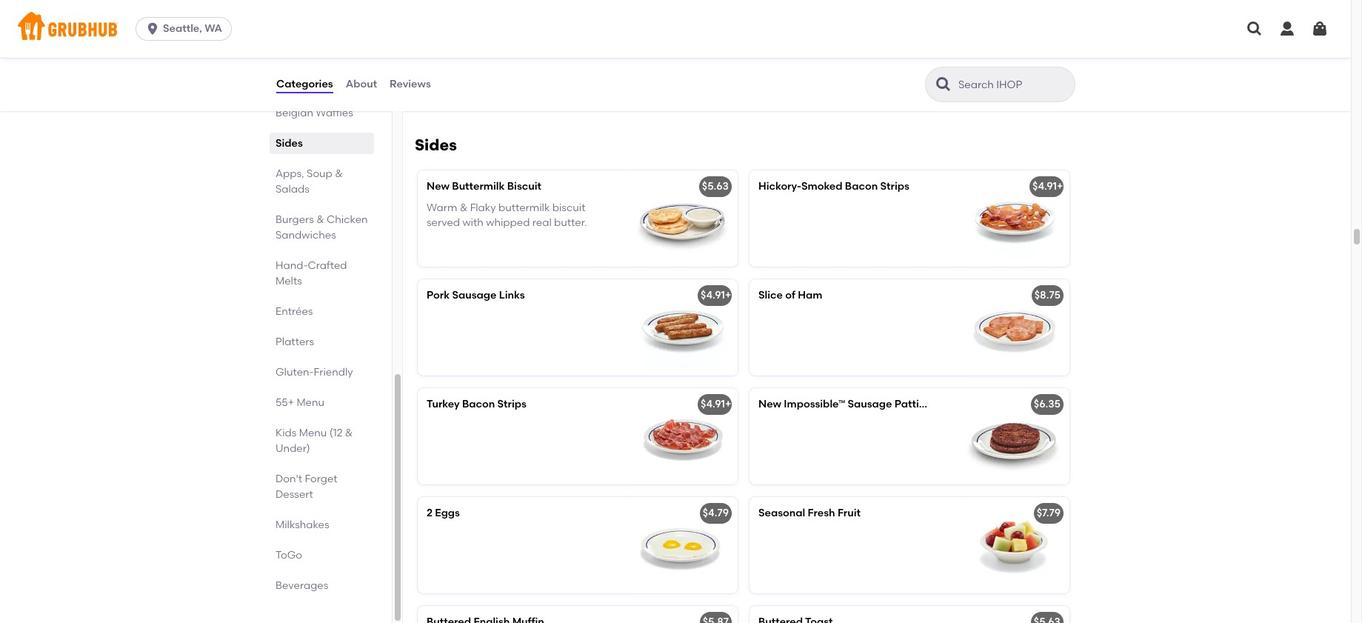 Task type: describe. For each thing, give the bounding box(es) containing it.
crafted
[[308, 259, 347, 272]]

of
[[786, 289, 796, 302]]

brown
[[887, 39, 918, 52]]

0 horizontal spatial bacon
[[462, 398, 495, 411]]

salads
[[276, 183, 310, 196]]

house-
[[276, 91, 312, 104]]

0 horizontal spatial sausage
[[452, 289, 497, 302]]

chicken
[[327, 213, 368, 226]]

fresh
[[808, 507, 836, 520]]

+ for new impossible™ sausage patties from plants (2)
[[726, 398, 732, 411]]

seattle,
[[163, 22, 202, 35]]

flaky
[[470, 201, 496, 214]]

chicken & waffles image
[[627, 8, 738, 105]]

& inside apps, soup & salads
[[335, 167, 343, 180]]

butter. inside our house-made golden-brown belgian waffle topped with whipped real butter.
[[781, 69, 814, 82]]

gluten-
[[276, 366, 314, 379]]

55+
[[276, 396, 294, 409]]

0 horizontal spatial strips
[[498, 398, 527, 411]]

gluten-friendly
[[276, 366, 353, 379]]

real inside warm & flaky buttermilk biscuit served with whipped real butter.
[[533, 216, 552, 229]]

our house-made golden-brown belgian waffle topped with whipped real butter.
[[759, 39, 939, 82]]

links
[[499, 289, 525, 302]]

1 horizontal spatial sides
[[415, 136, 457, 154]]

milkshakes
[[276, 519, 330, 531]]

new for new buttermilk biscuit
[[427, 180, 450, 193]]

hand-crafted melts
[[276, 259, 347, 288]]

categories
[[276, 78, 333, 90]]

slice of ham
[[759, 289, 823, 302]]

our house-made golden-brown belgian waffle topped with whipped real butter. button
[[750, 8, 1070, 105]]

1 horizontal spatial strips
[[881, 180, 910, 193]]

platters
[[276, 336, 314, 348]]

& inside kids menu (12 & under)
[[345, 427, 353, 439]]

reviews button
[[389, 58, 432, 111]]

kids
[[276, 427, 297, 439]]

0 vertical spatial $4.91 +
[[1033, 180, 1064, 193]]

don't forget dessert
[[276, 473, 338, 501]]

$5.63
[[702, 180, 729, 193]]

new buttermilk biscuit image
[[627, 171, 738, 267]]

about button
[[345, 58, 378, 111]]

whipped inside our house-made golden-brown belgian waffle topped with whipped real butter.
[[895, 54, 939, 67]]

menu for kids
[[299, 427, 327, 439]]

menu for 55+
[[297, 396, 325, 409]]

new buttermilk biscuit
[[427, 180, 542, 193]]

apps, soup & salads
[[276, 167, 343, 196]]

apps,
[[276, 167, 304, 180]]

$8.75
[[1035, 289, 1061, 302]]

pork sausage links image
[[627, 280, 738, 376]]

$4.91 for new impossible™ sausage patties from plants (2)
[[701, 398, 726, 411]]

buttermilk
[[499, 201, 550, 214]]

biscuit
[[553, 201, 586, 214]]

2 eggs image
[[627, 497, 738, 594]]

$4.91 for slice of ham
[[701, 289, 726, 302]]

burgers & chicken sandwiches
[[276, 213, 368, 242]]

belgian inside house-made belgian waffles
[[276, 107, 313, 119]]

turkey
[[427, 398, 460, 411]]

reviews
[[390, 78, 431, 90]]

hickory-
[[759, 180, 802, 193]]

biscuit
[[507, 180, 542, 193]]

fruit
[[838, 507, 861, 520]]

warm & flaky buttermilk biscuit served with whipped real butter.
[[427, 201, 587, 229]]

made
[[312, 91, 341, 104]]

Search IHOP search field
[[958, 78, 1071, 92]]

togo
[[276, 549, 302, 562]]

hickory-smoked bacon strips image
[[959, 171, 1070, 267]]

smoked
[[802, 180, 843, 193]]

buttermilk
[[452, 180, 505, 193]]

seattle, wa
[[163, 22, 222, 35]]

buttered english muffin image
[[627, 606, 738, 623]]

topped
[[832, 54, 869, 67]]

entrées
[[276, 305, 313, 318]]

(12
[[330, 427, 343, 439]]

dessert
[[276, 488, 313, 501]]

under)
[[276, 442, 310, 455]]

buttered toast image
[[959, 606, 1070, 623]]

don't
[[276, 473, 302, 485]]

$4.91 + for new impossible™ sausage patties from plants (2)
[[701, 398, 732, 411]]

patties
[[895, 398, 931, 411]]

& inside warm & flaky buttermilk biscuit served with whipped real butter.
[[460, 201, 468, 214]]

served
[[427, 216, 460, 229]]



Task type: vqa. For each thing, say whether or not it's contained in the screenshot.
first Trophy icon from the bottom
no



Task type: locate. For each thing, give the bounding box(es) containing it.
2 eggs
[[427, 507, 460, 520]]

bacon right smoked
[[845, 180, 878, 193]]

our
[[759, 39, 778, 52]]

& right the soup
[[335, 167, 343, 180]]

main navigation navigation
[[0, 0, 1352, 58]]

sandwiches
[[276, 229, 336, 242]]

0 vertical spatial +
[[1058, 180, 1064, 193]]

1 vertical spatial strips
[[498, 398, 527, 411]]

new impossible™ sausage patties from plants (2)
[[759, 398, 1008, 411]]

pork
[[427, 289, 450, 302]]

real inside our house-made golden-brown belgian waffle topped with whipped real butter.
[[759, 69, 778, 82]]

waffles
[[316, 107, 353, 119]]

real down our
[[759, 69, 778, 82]]

with inside warm & flaky buttermilk biscuit served with whipped real butter.
[[463, 216, 484, 229]]

about
[[346, 78, 377, 90]]

0 horizontal spatial butter.
[[554, 216, 587, 229]]

0 vertical spatial $4.91
[[1033, 180, 1058, 193]]

svg image
[[1247, 20, 1264, 38], [1279, 20, 1297, 38], [1312, 20, 1330, 38], [145, 21, 160, 36]]

& right (12
[[345, 427, 353, 439]]

1 horizontal spatial with
[[872, 54, 893, 67]]

house-made belgian waffles
[[276, 91, 353, 119]]

pork sausage links
[[427, 289, 525, 302]]

whipped down buttermilk
[[486, 216, 530, 229]]

1 vertical spatial $4.91 +
[[701, 289, 732, 302]]

seattle, wa button
[[136, 17, 238, 41]]

new left impossible™
[[759, 398, 782, 411]]

0 vertical spatial sausage
[[452, 289, 497, 302]]

0 horizontal spatial real
[[533, 216, 552, 229]]

new
[[427, 180, 450, 193], [759, 398, 782, 411]]

from
[[933, 398, 957, 411]]

svg image inside seattle, wa button
[[145, 21, 160, 36]]

beverages
[[276, 580, 329, 592]]

warm
[[427, 201, 458, 214]]

+
[[1058, 180, 1064, 193], [726, 289, 732, 302], [726, 398, 732, 411]]

0 horizontal spatial sides
[[276, 137, 303, 150]]

1 vertical spatial butter.
[[554, 216, 587, 229]]

sausage
[[452, 289, 497, 302], [848, 398, 893, 411]]

belgian waffle image
[[959, 8, 1070, 105]]

1 vertical spatial new
[[759, 398, 782, 411]]

new for new impossible™ sausage patties from plants (2)
[[759, 398, 782, 411]]

1 vertical spatial real
[[533, 216, 552, 229]]

0 vertical spatial with
[[872, 54, 893, 67]]

1 horizontal spatial butter.
[[781, 69, 814, 82]]

with down flaky at the top left of the page
[[463, 216, 484, 229]]

seasonal fresh fruit
[[759, 507, 861, 520]]

$4.91 +
[[1033, 180, 1064, 193], [701, 289, 732, 302], [701, 398, 732, 411]]

0 vertical spatial strips
[[881, 180, 910, 193]]

1 horizontal spatial whipped
[[895, 54, 939, 67]]

search icon image
[[935, 76, 953, 93]]

2 vertical spatial $4.91
[[701, 398, 726, 411]]

forget
[[305, 473, 338, 485]]

+ for slice of ham
[[726, 289, 732, 302]]

1 vertical spatial with
[[463, 216, 484, 229]]

$7.79
[[1037, 507, 1061, 520]]

0 horizontal spatial belgian
[[276, 107, 313, 119]]

menu left (12
[[299, 427, 327, 439]]

menu right 55+ on the left bottom of the page
[[297, 396, 325, 409]]

0 vertical spatial butter.
[[781, 69, 814, 82]]

sausage right pork on the top of page
[[452, 289, 497, 302]]

1 vertical spatial belgian
[[276, 107, 313, 119]]

2 vertical spatial $4.91 +
[[701, 398, 732, 411]]

whipped down brown
[[895, 54, 939, 67]]

butter. down biscuit
[[554, 216, 587, 229]]

house-
[[780, 39, 815, 52]]

$4.79
[[703, 507, 729, 520]]

sides up apps,
[[276, 137, 303, 150]]

menu
[[297, 396, 325, 409], [299, 427, 327, 439]]

strips
[[881, 180, 910, 193], [498, 398, 527, 411]]

bacon right turkey
[[462, 398, 495, 411]]

sides up buttermilk
[[415, 136, 457, 154]]

butter. down waffle
[[781, 69, 814, 82]]

soup
[[307, 167, 333, 180]]

plants
[[960, 398, 992, 411]]

0 vertical spatial menu
[[297, 396, 325, 409]]

with down golden-
[[872, 54, 893, 67]]

real
[[759, 69, 778, 82], [533, 216, 552, 229]]

0 vertical spatial belgian
[[759, 54, 797, 67]]

1 vertical spatial bacon
[[462, 398, 495, 411]]

kids menu (12 & under)
[[276, 427, 353, 455]]

1 horizontal spatial bacon
[[845, 180, 878, 193]]

slice of ham image
[[959, 280, 1070, 376]]

menu inside kids menu (12 & under)
[[299, 427, 327, 439]]

1 vertical spatial menu
[[299, 427, 327, 439]]

(2)
[[994, 398, 1008, 411]]

0 vertical spatial new
[[427, 180, 450, 193]]

seasonal fresh fruit image
[[959, 497, 1070, 594]]

burgers
[[276, 213, 314, 226]]

belgian inside our house-made golden-brown belgian waffle topped with whipped real butter.
[[759, 54, 797, 67]]

1 horizontal spatial new
[[759, 398, 782, 411]]

0 horizontal spatial whipped
[[486, 216, 530, 229]]

turkey bacon strips image
[[627, 389, 738, 485]]

hand-
[[276, 259, 308, 272]]

impossible™
[[784, 398, 846, 411]]

0 horizontal spatial new
[[427, 180, 450, 193]]

slice
[[759, 289, 783, 302]]

2 vertical spatial +
[[726, 398, 732, 411]]

whipped
[[895, 54, 939, 67], [486, 216, 530, 229]]

made
[[815, 39, 845, 52]]

hickory-smoked bacon strips
[[759, 180, 910, 193]]

new up 'warm'
[[427, 180, 450, 193]]

melts
[[276, 275, 302, 288]]

1 horizontal spatial real
[[759, 69, 778, 82]]

1 vertical spatial whipped
[[486, 216, 530, 229]]

1 horizontal spatial belgian
[[759, 54, 797, 67]]

belgian down "house-"
[[276, 107, 313, 119]]

1 vertical spatial +
[[726, 289, 732, 302]]

golden-
[[847, 39, 887, 52]]

& left flaky at the top left of the page
[[460, 201, 468, 214]]

belgian
[[759, 54, 797, 67], [276, 107, 313, 119]]

with
[[872, 54, 893, 67], [463, 216, 484, 229]]

seasonal
[[759, 507, 806, 520]]

$6.35
[[1034, 398, 1061, 411]]

waffle
[[799, 54, 830, 67]]

whipped inside warm & flaky buttermilk biscuit served with whipped real butter.
[[486, 216, 530, 229]]

2
[[427, 507, 433, 520]]

with inside our house-made golden-brown belgian waffle topped with whipped real butter.
[[872, 54, 893, 67]]

friendly
[[314, 366, 353, 379]]

1 vertical spatial sausage
[[848, 398, 893, 411]]

$4.91
[[1033, 180, 1058, 193], [701, 289, 726, 302], [701, 398, 726, 411]]

categories button
[[276, 58, 334, 111]]

bacon
[[845, 180, 878, 193], [462, 398, 495, 411]]

0 horizontal spatial with
[[463, 216, 484, 229]]

belgian down our
[[759, 54, 797, 67]]

1 horizontal spatial sausage
[[848, 398, 893, 411]]

eggs
[[435, 507, 460, 520]]

1 vertical spatial $4.91
[[701, 289, 726, 302]]

sausage left patties
[[848, 398, 893, 411]]

strips right turkey
[[498, 398, 527, 411]]

& inside burgers & chicken sandwiches
[[317, 213, 324, 226]]

wa
[[205, 22, 222, 35]]

0 vertical spatial real
[[759, 69, 778, 82]]

real down buttermilk
[[533, 216, 552, 229]]

new impossible™ sausage patties from plants (2) image
[[959, 389, 1070, 485]]

butter. inside warm & flaky buttermilk biscuit served with whipped real butter.
[[554, 216, 587, 229]]

0 vertical spatial bacon
[[845, 180, 878, 193]]

ham
[[798, 289, 823, 302]]

&
[[335, 167, 343, 180], [460, 201, 468, 214], [317, 213, 324, 226], [345, 427, 353, 439]]

& up the sandwiches
[[317, 213, 324, 226]]

0 vertical spatial whipped
[[895, 54, 939, 67]]

turkey bacon strips
[[427, 398, 527, 411]]

sides
[[415, 136, 457, 154], [276, 137, 303, 150]]

strips right smoked
[[881, 180, 910, 193]]

55+ menu
[[276, 396, 325, 409]]

$4.91 + for slice of ham
[[701, 289, 732, 302]]



